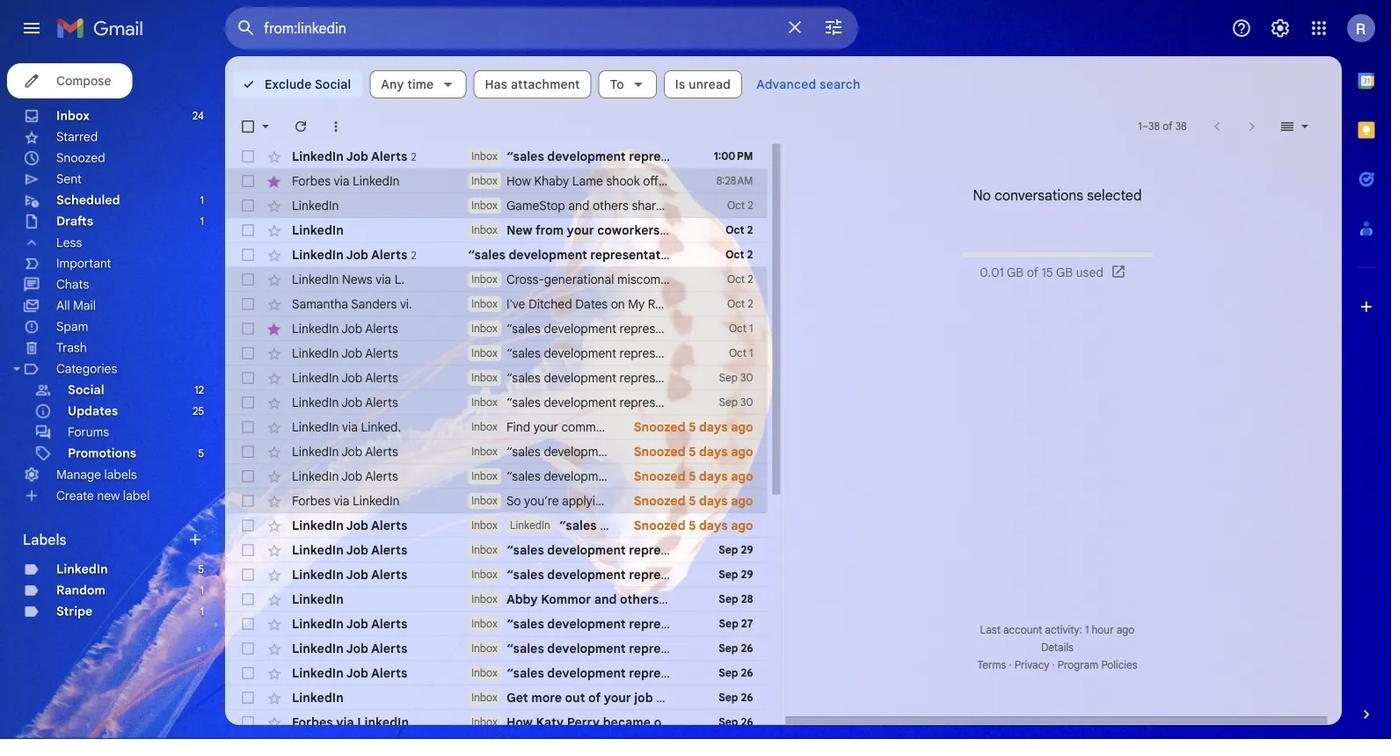 Task type: describe. For each thing, give the bounding box(es) containing it.
15
[[1041, 265, 1053, 280]]

forbes via linkedin for so you're applying for a new job—how long should your résumé be?
[[292, 493, 400, 509]]

economy
[[1018, 272, 1069, 287]]

ago down 'long'
[[731, 518, 753, 533]]

10 linkedin job alerts from the top
[[292, 617, 408, 632]]

- left smb on the right of page
[[772, 395, 778, 410]]

inbox inside inbox find your community, find your path forward
[[471, 421, 498, 434]]

how for how katy perry became one of the most successful self-made women in america
[[507, 715, 533, 730]]

- down do
[[765, 321, 771, 336]]

8 sep from the top
[[719, 667, 738, 680]]

trash link
[[56, 340, 87, 356]]

sep 28
[[719, 593, 753, 606]]

forbes for so you're applying for a new job—how long should your résumé be?
[[292, 493, 331, 509]]

snoozed 5 days ago for for
[[634, 493, 753, 509]]

self-
[[819, 715, 847, 730]]

labels heading
[[23, 531, 186, 549]]

17 row from the top
[[225, 538, 831, 563]]

alerts for 21th row from the top
[[371, 641, 408, 657]]

social inside labels navigation
[[68, 383, 104, 398]]

days for 21
[[699, 444, 728, 460]]

row containing linkedin via linked.
[[225, 415, 767, 440]]

lame
[[572, 173, 603, 189]]

advanced search
[[757, 77, 861, 92]]

clear search image
[[778, 10, 813, 45]]

development for 21th row from the top
[[547, 641, 626, 657]]

off
[[643, 173, 659, 189]]

inbox inside the inbox "sales development representative": boulevard - smb sales development representative and more
[[471, 396, 498, 409]]

attachment
[[511, 77, 580, 92]]

oct for coworkers
[[726, 224, 745, 237]]

row containing samantha sanders vi.
[[225, 292, 843, 317]]

get
[[507, 690, 528, 706]]

- up inbox "sales development representative": path - sales development representative (remote) and more
[[763, 346, 769, 361]]

should
[[750, 493, 787, 509]]

1 horizontal spatial most
[[980, 173, 1008, 189]]

representative for "sales development representative": path - sales development representative (remote) and more
[[860, 370, 943, 386]]

no conversations selected
[[973, 186, 1142, 204]]

inbox inside inbox how khaby lame shook off early critics and followed his passion to become tiktok's most popular influencer
[[471, 175, 498, 188]]

labels
[[23, 531, 66, 549]]

used
[[1076, 265, 1103, 280]]

starred
[[56, 129, 98, 145]]

linked.
[[361, 420, 401, 435]]

snoozed for so you're applying for a new job—how long should your résumé be?
[[634, 493, 686, 509]]

29 for 24
[[741, 544, 753, 557]]

5 for "sales development representative": 13 opportunities
[[689, 518, 696, 533]]

alerts for 18th row from the top
[[371, 567, 408, 583]]

oct 1 for retrain.ai
[[729, 322, 753, 336]]

sales for retrain.ai
[[774, 321, 804, 336]]

new inside manage labels create new label
[[97, 488, 120, 504]]

is unread
[[675, 77, 731, 92]]

11 row from the top
[[225, 391, 1058, 415]]

alerts
[[656, 690, 691, 706]]

opportunities for eighth row from the bottom of the no conversations selected main content
[[749, 543, 831, 558]]

usa
[[1084, 346, 1108, 361]]

9 sep from the top
[[719, 692, 738, 705]]

opportunities for 18th row from the top
[[757, 567, 839, 583]]

alerts for 16th row from the bottom of the no conversations selected main content
[[365, 346, 398, 361]]

alerts for 12th row from the bottom of the no conversations selected main content
[[365, 444, 398, 460]]

applying
[[562, 493, 610, 509]]

vi.
[[400, 296, 412, 312]]

1 gb from the left
[[1007, 265, 1023, 280]]

exclude social button
[[232, 70, 363, 99]]

0 vertical spatial on
[[749, 198, 763, 213]]

30+ for 29
[[731, 567, 754, 583]]

"sales for 11th row from the top
[[507, 395, 541, 410]]

snoozed for "sales development representative": 21 opportunities
[[634, 444, 686, 460]]

representative": for talentify
[[620, 346, 710, 361]]

via for so you're applying for a new job—how long should your résumé be?
[[334, 493, 350, 509]]

snoozed for "sales development representative": 25 opportunities
[[634, 469, 686, 484]]

sep 30 for path
[[719, 372, 753, 385]]

24 inside no conversations selected main content
[[731, 543, 746, 558]]

advanced search button
[[750, 69, 868, 100]]

search
[[820, 77, 861, 92]]

his
[[805, 173, 821, 189]]

representative": for boulevard
[[620, 395, 710, 410]]

development for 3rd row from the bottom
[[547, 666, 626, 681]]

3 sep from the top
[[719, 544, 738, 557]]

oct 2 for thoughts
[[728, 199, 753, 212]]

0 horizontal spatial gamestop
[[507, 198, 565, 213]]

"sales for 11th row from the bottom of the no conversations selected main content
[[507, 469, 541, 484]]

coworkers
[[597, 223, 660, 238]]

1 vertical spatial on
[[611, 296, 625, 312]]

16 row from the top
[[225, 514, 881, 538]]

long
[[723, 493, 747, 509]]

development for retrain.ai
[[807, 321, 880, 336]]

inbox "sales development representative": 20 opportunities
[[471, 617, 831, 632]]

days for for
[[699, 493, 728, 509]]

retrain.ai
[[713, 321, 762, 336]]

1 vertical spatial the
[[695, 715, 715, 730]]

inbox inside inbox "sales development representative": talentify - sales development representative manager - remote - usa and more
[[471, 347, 498, 360]]

1 vertical spatial share
[[662, 592, 696, 607]]

successful
[[751, 715, 816, 730]]

5 sep from the top
[[719, 593, 739, 606]]

inbox "sales development representative": 25 opportunities
[[471, 469, 804, 484]]

5 snoozed 5 days ago from the top
[[634, 518, 753, 533]]

6 sep from the top
[[719, 618, 739, 631]]

advanced
[[757, 77, 817, 92]]

"sales development representative": 13 opportunities
[[559, 518, 881, 533]]

inbox inside inbox "sales development representative": 25 opportunities
[[471, 470, 498, 483]]

oct for on
[[728, 298, 745, 311]]

inbox inside the inbox abby kommor and others share their thoughts on linkedin
[[471, 593, 498, 606]]

representative": for path
[[620, 370, 710, 386]]

- right "aidoc" on the right
[[769, 149, 774, 164]]

sep 29 for 24
[[719, 544, 753, 557]]

drafts
[[56, 214, 93, 229]]

- left usa
[[1075, 346, 1081, 361]]

compose
[[56, 73, 111, 88]]

privacy link
[[1014, 659, 1049, 672]]

inbox inside inbox i've ditched dates on my resume: should you do the same?
[[471, 298, 498, 311]]

"sales for 3rd row from the bottom
[[507, 666, 544, 681]]

compose button
[[7, 63, 132, 99]]

opportunities for 21th row from the top
[[757, 641, 839, 657]]

inbox inside inbox "sales development representative": path - sales development representative (remote) and more
[[471, 372, 498, 385]]

1 · from the left
[[1009, 659, 1012, 672]]

representative": for aidoc
[[629, 149, 728, 164]]

26 for of
[[741, 692, 753, 705]]

policies
[[1101, 659, 1137, 672]]

exclude
[[265, 77, 312, 92]]

hour
[[1091, 624, 1114, 637]]

more image
[[327, 118, 345, 135]]

representative up taylor
[[924, 247, 1015, 263]]

23 row from the top
[[225, 686, 767, 711]]

8:28 am
[[717, 175, 753, 188]]

30+ for 26
[[731, 641, 754, 657]]

find
[[629, 420, 650, 435]]

"sales for first row from the top
[[507, 149, 544, 164]]

"sales for 18th row from the top
[[507, 567, 544, 583]]

america
[[943, 715, 993, 730]]

shook
[[606, 173, 640, 189]]

snoozed for find your community, find your path forward
[[634, 420, 686, 435]]

- left remote
[[1021, 346, 1026, 361]]

alerts for 3rd row from the bottom
[[371, 666, 408, 681]]

0 vertical spatial share
[[632, 198, 663, 213]]

settings image
[[1270, 18, 1291, 39]]

linkedin link
[[56, 562, 108, 577]]

linkedin via linked.
[[292, 420, 401, 435]]

conversations
[[994, 186, 1083, 204]]

details link
[[1041, 642, 1073, 655]]

opportunities for 11th row from the bottom of the no conversations selected main content
[[729, 469, 804, 484]]

advanced search options image
[[816, 10, 851, 45]]

30 for path
[[741, 372, 753, 385]]

6 linkedin job alerts from the top
[[292, 469, 398, 484]]

representative": down "sales development representative": 13 opportunities
[[629, 543, 728, 558]]

updates link
[[68, 404, 118, 419]]

new
[[507, 223, 533, 238]]

1 vertical spatial others
[[620, 592, 659, 607]]

26 for became
[[741, 716, 753, 730]]

labels
[[104, 467, 137, 483]]

2 vertical spatial on
[[788, 592, 803, 607]]

1:00 pm
[[714, 150, 753, 163]]

4 linkedin job alerts from the top
[[292, 395, 398, 410]]

25 inside labels navigation
[[193, 405, 204, 418]]

privacy
[[1014, 659, 1049, 672]]

inbox "sales development representative": 22 opportunities
[[471, 666, 830, 681]]

create new label link
[[56, 488, 150, 504]]

terms link
[[977, 659, 1006, 672]]

refresh image
[[292, 118, 310, 135]]

2 sep from the top
[[719, 396, 738, 409]]

inbox inside inbox cross-generational miscommunication, the decline of an essential career and taylor swift's economy boost
[[471, 273, 498, 286]]

sep 26 for became
[[719, 716, 753, 730]]

1 vertical spatial their
[[699, 592, 728, 607]]

dates
[[575, 296, 608, 312]]

2 row from the top
[[225, 169, 1113, 194]]

community,
[[562, 420, 626, 435]]

5 linkedin job alerts from the top
[[292, 444, 398, 460]]

oct 2 for gamestop
[[726, 224, 753, 237]]

inbox inside inbox so you're applying for a new job—how long should your résumé be?
[[471, 495, 498, 508]]

any
[[381, 77, 404, 92]]

follow link to manage storage image
[[1110, 264, 1128, 281]]

ago inside last account activity: 1 hour ago details terms · privacy · program policies
[[1116, 624, 1135, 637]]

important link
[[56, 256, 111, 271]]

10 sep from the top
[[719, 716, 738, 730]]

sales for aidoc
[[777, 149, 809, 164]]

row containing linkedin news via l.
[[225, 267, 1105, 292]]

representative": down inbox "sales development representative": 20 opportunities
[[629, 641, 728, 657]]

7 linkedin job alerts from the top
[[292, 518, 408, 533]]

11 linkedin job alerts from the top
[[292, 641, 408, 657]]

5 for "sales development representative": 25 opportunities
[[689, 469, 696, 484]]

starred link
[[56, 129, 98, 145]]

26 for 30+
[[741, 643, 753, 656]]

13 row from the top
[[225, 440, 802, 464]]

inbox inside inbox "sales development representative": 24 opportunities
[[471, 544, 498, 557]]

inbox "sales development representative": boulevard - smb sales development representative and more
[[471, 395, 1058, 410]]

2 · from the left
[[1052, 659, 1055, 672]]

become
[[884, 173, 930, 189]]

path
[[713, 370, 738, 386]]

3 row from the top
[[225, 194, 813, 218]]

- right canto
[[731, 247, 737, 263]]

a
[[632, 493, 638, 509]]

1 linkedin job alerts from the top
[[292, 321, 398, 336]]

inbox "sales development representative": 21 opportunities
[[471, 444, 802, 460]]

for
[[613, 493, 629, 509]]

9 linkedin job alerts from the top
[[292, 567, 408, 583]]

is
[[675, 77, 686, 92]]

"sales for 10th row from the top of the no conversations selected main content
[[507, 370, 541, 386]]

27
[[741, 618, 753, 631]]

20 row from the top
[[225, 612, 831, 637]]

path
[[682, 420, 707, 435]]

more inside "sales development representative": canto - enterprise sales development representative and more link
[[1044, 247, 1075, 263]]

ago for 21
[[731, 444, 753, 460]]

sep 27
[[719, 618, 753, 631]]

1 38 from the left
[[1149, 120, 1160, 133]]

25 inside no conversations selected main content
[[713, 469, 726, 484]]

scheduled
[[56, 193, 120, 208]]

via for find your community, find your path forward
[[342, 420, 358, 435]]

abby
[[507, 592, 538, 607]]

snoozed inside labels navigation
[[56, 150, 105, 166]]

forbes for how khaby lame shook off early critics and followed his passion to become tiktok's most popular influencer
[[292, 173, 331, 189]]

inbox inside inbox "sales development representative": retrain.ai - sales development representative and more
[[471, 322, 498, 336]]



Task type: vqa. For each thing, say whether or not it's contained in the screenshot.


Task type: locate. For each thing, give the bounding box(es) containing it.
1 vertical spatial forbes via linkedin
[[292, 493, 400, 509]]

1 horizontal spatial ·
[[1052, 659, 1055, 672]]

same?
[[805, 296, 843, 312]]

stripe link
[[56, 604, 93, 620]]

inbox inside inbox "sales development representative": 22 opportunities
[[471, 667, 498, 680]]

30 for boulevard
[[741, 396, 753, 409]]

2 snoozed 5 days ago from the top
[[634, 444, 753, 460]]

sales down the
[[774, 321, 804, 336]]

0 vertical spatial social
[[315, 77, 351, 92]]

12 row from the top
[[225, 415, 767, 440]]

development for 17th row from the bottom
[[544, 321, 617, 336]]

inbox find your community, find your path forward
[[471, 420, 754, 435]]

days for find
[[699, 420, 728, 435]]

development for 10th row from the top of the no conversations selected main content
[[544, 370, 617, 386]]

2 vertical spatial forbes
[[292, 715, 333, 730]]

1 horizontal spatial 38
[[1176, 120, 1187, 133]]

linkedin job alerts 2 for 1:00 pm
[[292, 148, 417, 164]]

Search mail text field
[[264, 19, 774, 37]]

representative": down 'long'
[[682, 518, 781, 533]]

development for first row from the top
[[547, 149, 626, 164]]

0 vertical spatial 24
[[192, 110, 204, 123]]

"sales inside "sales development representative": canto - enterprise sales development representative and more link
[[468, 247, 506, 263]]

6 row from the top
[[225, 267, 1105, 292]]

"sales development representative": canto - enterprise sales development representative and more link
[[468, 246, 1075, 264]]

0 horizontal spatial 38
[[1149, 120, 1160, 133]]

sep 29 up sep 28 at the bottom
[[719, 569, 753, 582]]

program
[[1057, 659, 1098, 672]]

0 vertical spatial sep 29
[[719, 544, 753, 557]]

toggle split pane mode image
[[1279, 118, 1296, 135]]

oct 1 up 'talentify'
[[729, 322, 753, 336]]

most left popular
[[980, 173, 1008, 189]]

selected
[[1087, 186, 1142, 204]]

inbox inside inbox "sales development representative": aidoc - sales development representative and more
[[471, 150, 498, 163]]

8 linkedin job alerts from the top
[[292, 543, 408, 558]]

sales up inbox how khaby lame shook off early critics and followed his passion to become tiktok's most popular influencer at the top of page
[[777, 149, 809, 164]]

1 38 of 38
[[1138, 120, 1187, 133]]

samantha
[[292, 296, 348, 312]]

30+
[[731, 567, 754, 583], [731, 641, 754, 657]]

opportunities for fifth row from the bottom
[[750, 617, 831, 632]]

representative down "career"
[[884, 321, 967, 336]]

inbox "sales development representative": 30+ opportunities down inbox "sales development representative": 24 opportunities
[[471, 567, 839, 583]]

1 vertical spatial 30
[[741, 396, 753, 409]]

1 vertical spatial most
[[718, 715, 748, 730]]

1 vertical spatial 25
[[713, 469, 726, 484]]

1 how from the top
[[507, 173, 531, 189]]

inbox inside inbox "sales development representative": 21 opportunities
[[471, 446, 498, 459]]

forbes via linkedin for how khaby lame shook off early critics and followed his passion to become tiktok's most popular influencer
[[292, 173, 400, 189]]

1 linkedin job alerts 2 from the top
[[292, 148, 417, 164]]

5 row from the top
[[225, 243, 1075, 267]]

14 row from the top
[[225, 464, 804, 489]]

spam link
[[56, 319, 88, 335]]

sales up an on the top of page
[[806, 247, 838, 263]]

all
[[56, 298, 70, 314]]

3 sep 26 from the top
[[719, 692, 753, 705]]

representative for "sales development representative": retrain.ai - sales development representative and more
[[884, 321, 967, 336]]

0 horizontal spatial 25
[[193, 405, 204, 418]]

inbox "sales development representative": 30+ opportunities for sep 26
[[471, 641, 839, 657]]

on
[[749, 198, 763, 213], [611, 296, 625, 312], [788, 592, 803, 607]]

inbox cross-generational miscommunication, the decline of an essential career and taylor swift's economy boost
[[471, 272, 1105, 287]]

has attachment button
[[474, 70, 592, 99]]

linkedin inside labels navigation
[[56, 562, 108, 577]]

1 horizontal spatial social
[[315, 77, 351, 92]]

sep 26 for of
[[719, 692, 753, 705]]

26 for 22
[[741, 667, 753, 680]]

via for how katy perry became one of the most successful self-made women in america
[[336, 715, 354, 730]]

0 horizontal spatial social
[[68, 383, 104, 398]]

2 forbes via linkedin from the top
[[292, 493, 400, 509]]

0 vertical spatial linkedin job alerts 2
[[292, 148, 417, 164]]

sales up the inbox "sales development representative": boulevard - smb sales development representative and more
[[750, 370, 780, 386]]

time
[[407, 77, 434, 92]]

you
[[740, 296, 760, 312]]

3 days from the top
[[699, 469, 728, 484]]

"sales for fifth row from the bottom
[[507, 617, 544, 632]]

· down the details
[[1052, 659, 1055, 672]]

opportunities for 12th row from the bottom of the no conversations selected main content
[[727, 444, 802, 460]]

inbox how khaby lame shook off early critics and followed his passion to become tiktok's most popular influencer
[[471, 173, 1113, 189]]

inbox inside labels navigation
[[56, 108, 90, 124]]

24 row from the top
[[225, 711, 993, 735]]

oct 1 down retrain.ai
[[729, 347, 753, 360]]

1 vertical spatial 30+
[[731, 641, 754, 657]]

oct 2 up retrain.ai
[[728, 298, 753, 311]]

sent
[[56, 172, 82, 187]]

21
[[713, 444, 724, 460]]

24 inside labels navigation
[[192, 110, 204, 123]]

2 30 from the top
[[741, 396, 753, 409]]

3 26 from the top
[[741, 692, 753, 705]]

sep 26
[[719, 643, 753, 656], [719, 667, 753, 680], [719, 692, 753, 705], [719, 716, 753, 730]]

0 horizontal spatial most
[[718, 715, 748, 730]]

1 days from the top
[[699, 420, 728, 435]]

development for -
[[841, 247, 921, 263]]

1 vertical spatial forbes
[[292, 493, 331, 509]]

inbox "sales development representative": path - sales development representative (remote) and more
[[471, 370, 1054, 386]]

19 row from the top
[[225, 588, 858, 612]]

2 gb from the left
[[1056, 265, 1073, 280]]

representative": up inbox so you're applying for a new job—how long should your résumé be?
[[620, 469, 710, 484]]

25 down '12'
[[193, 405, 204, 418]]

4 sep from the top
[[719, 569, 738, 582]]

3 forbes from the top
[[292, 715, 333, 730]]

snoozed 5 days ago down job—how
[[634, 518, 753, 533]]

0 vertical spatial gamestop
[[507, 198, 565, 213]]

development for 16th row from the bottom of the no conversations selected main content
[[544, 346, 617, 361]]

0 horizontal spatial on
[[611, 296, 625, 312]]

2 down any time popup button in the left of the page
[[411, 150, 417, 163]]

oct
[[728, 199, 745, 212], [726, 224, 745, 237], [726, 248, 745, 262], [728, 273, 745, 286], [728, 298, 745, 311], [729, 322, 747, 336], [729, 347, 747, 360]]

so
[[507, 493, 521, 509]]

0 horizontal spatial new
[[97, 488, 120, 504]]

0 vertical spatial sep 30
[[719, 372, 753, 385]]

"sales for eighth row from the bottom of the no conversations selected main content
[[507, 543, 544, 558]]

snoozed for "sales development representative": 13 opportunities
[[634, 518, 686, 533]]

manage
[[56, 467, 101, 483]]

snoozed
[[56, 150, 105, 166], [634, 420, 686, 435], [634, 444, 686, 460], [634, 469, 686, 484], [634, 493, 686, 509], [634, 518, 686, 533]]

job—how
[[668, 493, 720, 509]]

1 vertical spatial how
[[507, 715, 533, 730]]

alerts for 9th row from the bottom
[[371, 518, 408, 533]]

alerts for 11th row from the bottom of the no conversations selected main content
[[365, 469, 398, 484]]

oct 1 for talentify
[[729, 347, 753, 360]]

snoozed 5 days ago up 21
[[634, 420, 753, 435]]

snoozed down find
[[634, 444, 686, 460]]

1 inbox "sales development representative": 30+ opportunities from the top
[[471, 567, 839, 583]]

sep 30 for boulevard
[[719, 396, 753, 409]]

ago right 21
[[731, 444, 753, 460]]

1 vertical spatial linkedin job alerts 2
[[292, 247, 417, 262]]

29 down "sales development representative": 13 opportunities
[[741, 544, 753, 557]]

via for how khaby lame shook off early critics and followed his passion to become tiktok's most popular influencer
[[334, 173, 350, 189]]

none checkbox inside no conversations selected main content
[[239, 118, 257, 135]]

social inside exclude social button
[[315, 77, 351, 92]]

search mail image
[[230, 12, 262, 44]]

days down 'forward'
[[699, 444, 728, 460]]

sales for -
[[806, 247, 838, 263]]

tab list
[[1342, 56, 1391, 676]]

snoozed up inbox "sales development representative": 21 opportunities
[[634, 420, 686, 435]]

inbox inside inbox new from your coworkers at gamestop
[[471, 224, 498, 237]]

decline
[[750, 272, 791, 287]]

thoughts down critics in the top of the page
[[695, 198, 746, 213]]

trash
[[56, 340, 87, 356]]

alerts for 17th row from the bottom
[[365, 321, 398, 336]]

snoozed 5 days ago down the path
[[634, 444, 753, 460]]

boost
[[1072, 272, 1105, 287]]

29 up '28'
[[741, 569, 753, 582]]

taylor
[[942, 272, 976, 287]]

gamestop up canto
[[678, 223, 741, 238]]

2 linkedin job alerts 2 from the top
[[292, 247, 417, 262]]

inbox "sales development representative": 30+ opportunities down inbox "sales development representative": 20 opportunities
[[471, 641, 839, 657]]

news
[[342, 272, 373, 287]]

5 for "sales development representative": 21 opportunities
[[689, 444, 696, 460]]

0 vertical spatial inbox "sales development representative": 30+ opportunities
[[471, 567, 839, 583]]

snoozed up inbox so you're applying for a new job—how long should your résumé be?
[[634, 469, 686, 484]]

development for 11th row from the bottom of the no conversations selected main content
[[544, 469, 617, 484]]

1 forbes via linkedin from the top
[[292, 173, 400, 189]]

2 30+ from the top
[[731, 641, 754, 657]]

oct 2
[[728, 199, 753, 212], [726, 224, 753, 237], [726, 248, 753, 262], [728, 273, 753, 286], [728, 298, 753, 311]]

inbox abby kommor and others share their thoughts on linkedin
[[471, 592, 858, 607]]

oct for talentify
[[729, 347, 747, 360]]

linkedin job alerts 2
[[292, 148, 417, 164], [292, 247, 417, 262]]

2 linkedin job alerts from the top
[[292, 346, 398, 361]]

my
[[628, 296, 645, 312]]

0 vertical spatial thoughts
[[695, 198, 746, 213]]

8 row from the top
[[225, 317, 1023, 341]]

gb right the 0.01
[[1007, 265, 1023, 280]]

representative":
[[620, 444, 710, 460], [620, 469, 710, 484], [682, 518, 781, 533], [629, 543, 728, 558], [629, 567, 728, 583], [629, 617, 728, 632], [629, 641, 728, 657], [629, 666, 728, 681]]

new
[[97, 488, 120, 504], [642, 493, 665, 509]]

0 vertical spatial how
[[507, 173, 531, 189]]

manager
[[968, 346, 1018, 361]]

inbox "sales development representative": 24 opportunities
[[471, 543, 831, 558]]

2 inbox "sales development representative": 30+ opportunities from the top
[[471, 641, 839, 657]]

oct 2 for resume:
[[728, 298, 753, 311]]

sep 26 for 22
[[719, 667, 753, 680]]

4 26 from the top
[[741, 716, 753, 730]]

sales up inbox "sales development representative": path - sales development representative (remote) and more
[[771, 346, 801, 361]]

1 30 from the top
[[741, 372, 753, 385]]

oct 2 for of
[[728, 273, 753, 286]]

1 horizontal spatial the
[[729, 272, 747, 287]]

share up inbox "sales development representative": 20 opportunities
[[662, 592, 696, 607]]

1 vertical spatial inbox "sales development representative": 30+ opportunities
[[471, 641, 839, 657]]

snoozed 5 days ago for 25
[[634, 469, 753, 484]]

inbox inside inbox how katy perry became one of the most successful self-made women in america
[[471, 716, 498, 730]]

on left my
[[611, 296, 625, 312]]

1 horizontal spatial on
[[749, 198, 763, 213]]

alerts for 11th row from the top
[[365, 395, 398, 410]]

ago up "sales development representative": 13 opportunities
[[731, 493, 753, 509]]

1 sep 26 from the top
[[719, 643, 753, 656]]

social
[[315, 77, 351, 92], [68, 383, 104, 398]]

representative": down the inbox abby kommor and others share their thoughts on linkedin
[[629, 617, 728, 632]]

0 vertical spatial 29
[[741, 544, 753, 557]]

days up 21
[[699, 420, 728, 435]]

1 horizontal spatial 25
[[713, 469, 726, 484]]

3 linkedin job alerts from the top
[[292, 370, 398, 386]]

sep 29 for 30+
[[719, 569, 753, 582]]

i've
[[507, 296, 525, 312]]

1 29 from the top
[[741, 544, 753, 557]]

on right '28'
[[788, 592, 803, 607]]

development for fifth row from the bottom
[[547, 617, 626, 632]]

2 up "sales development representative": canto - enterprise sales development representative and more
[[747, 224, 753, 237]]

boulevard
[[713, 395, 769, 410]]

others up inbox new from your coworkers at gamestop
[[593, 198, 629, 213]]

None checkbox
[[239, 148, 257, 165], [239, 714, 257, 732], [239, 148, 257, 165], [239, 714, 257, 732]]

their up sep 27
[[699, 592, 728, 607]]

5 days from the top
[[699, 518, 728, 533]]

3 snoozed 5 days ago from the top
[[634, 469, 753, 484]]

snoozed down starred link
[[56, 150, 105, 166]]

"sales for 16th row from the bottom of the no conversations selected main content
[[507, 346, 541, 361]]

21 row from the top
[[225, 637, 839, 661]]

0 vertical spatial most
[[980, 173, 1008, 189]]

2 sep 30 from the top
[[719, 396, 753, 409]]

how for how khaby lame shook off early critics and followed his passion to become tiktok's most popular influencer
[[507, 173, 531, 189]]

labels navigation
[[0, 56, 225, 740]]

inbox inside inbox get more out of your job alerts
[[471, 692, 498, 705]]

gamestop
[[507, 198, 565, 213], [678, 223, 741, 238]]

representative": down find
[[620, 444, 710, 460]]

1 vertical spatial sep 30
[[719, 396, 753, 409]]

gamestop up from
[[507, 198, 565, 213]]

1 sep 30 from the top
[[719, 372, 753, 385]]

2 up you
[[748, 273, 753, 286]]

1 vertical spatial 29
[[741, 569, 753, 582]]

support image
[[1231, 18, 1253, 39]]

1 vertical spatial gamestop
[[678, 223, 741, 238]]

5
[[689, 420, 696, 435], [689, 444, 696, 460], [198, 447, 204, 460], [689, 469, 696, 484], [689, 493, 696, 509], [689, 518, 696, 533], [198, 563, 204, 577]]

1 horizontal spatial gamestop
[[678, 223, 741, 238]]

new inside no conversations selected main content
[[642, 493, 665, 509]]

3 forbes via linkedin from the top
[[292, 715, 409, 730]]

snoozed 5 days ago up "sales development representative": 13 opportunities
[[634, 493, 753, 509]]

· right terms
[[1009, 659, 1012, 672]]

2 sep 29 from the top
[[719, 569, 753, 582]]

snoozed up inbox "sales development representative": 24 opportunities
[[634, 518, 686, 533]]

snoozed 5 days ago for 21
[[634, 444, 753, 460]]

25
[[193, 405, 204, 418], [713, 469, 726, 484]]

inbox inside inbox gamestop and others share their thoughts on linkedin
[[471, 199, 498, 212]]

gb right 15 at top right
[[1056, 265, 1073, 280]]

sep 29 down "sales development representative": 13 opportunities
[[719, 544, 753, 557]]

main menu image
[[21, 18, 42, 39]]

days for 25
[[699, 469, 728, 484]]

7 row from the top
[[225, 292, 843, 317]]

representative up tiktok's
[[895, 149, 987, 164]]

30+ up '28'
[[731, 567, 754, 583]]

30 right path
[[741, 372, 753, 385]]

social link
[[68, 383, 104, 398]]

2 vertical spatial forbes via linkedin
[[292, 715, 409, 730]]

ago for 25
[[731, 469, 753, 484]]

1 sep 29 from the top
[[719, 544, 753, 557]]

unread
[[689, 77, 731, 92]]

0 vertical spatial forbes via linkedin
[[292, 173, 400, 189]]

2 up decline on the top of the page
[[747, 248, 753, 262]]

22 row from the top
[[225, 661, 830, 686]]

snoozed 5 days ago
[[634, 420, 753, 435], [634, 444, 753, 460], [634, 469, 753, 484], [634, 493, 753, 509], [634, 518, 753, 533]]

2 down the 8:28 am
[[748, 199, 753, 212]]

sales for talentify
[[771, 346, 801, 361]]

chats
[[56, 277, 89, 292]]

linkedin job alerts 2 for oct 2
[[292, 247, 417, 262]]

gmail image
[[56, 11, 152, 46]]

12
[[194, 384, 204, 397]]

2 38 from the left
[[1176, 120, 1187, 133]]

1 snoozed 5 days ago from the top
[[634, 420, 753, 435]]

1 vertical spatial thoughts
[[731, 592, 785, 607]]

days up "sales development representative": 13 opportunities
[[699, 493, 728, 509]]

2 up vi.
[[411, 249, 417, 262]]

to
[[610, 77, 624, 92]]

2 oct 1 from the top
[[729, 347, 753, 360]]

1 horizontal spatial 24
[[731, 543, 746, 558]]

new right a
[[642, 493, 665, 509]]

1 horizontal spatial new
[[642, 493, 665, 509]]

2 forbes from the top
[[292, 493, 331, 509]]

0 vertical spatial the
[[729, 272, 747, 287]]

influencer
[[1057, 173, 1113, 189]]

others up inbox "sales development representative": 20 opportunities
[[620, 592, 659, 607]]

alerts for 10th row from the top of the no conversations selected main content
[[365, 370, 398, 386]]

no conversations selected main content
[[225, 56, 1342, 740]]

their
[[666, 198, 692, 213], [699, 592, 728, 607]]

2 horizontal spatial on
[[788, 592, 803, 607]]

1 30+ from the top
[[731, 567, 754, 583]]

development for 18th row from the top
[[547, 567, 626, 583]]

their down early
[[666, 198, 692, 213]]

2 29 from the top
[[741, 569, 753, 582]]

most down 22
[[718, 715, 748, 730]]

0 vertical spatial oct 1
[[729, 322, 753, 336]]

1 vertical spatial sep 29
[[719, 569, 753, 582]]

enterprise
[[741, 247, 803, 263]]

None checkbox
[[239, 118, 257, 135]]

4 days from the top
[[699, 493, 728, 509]]

sep 30 up 'forward'
[[719, 396, 753, 409]]

representative down (remote)
[[919, 395, 1002, 410]]

4 snoozed 5 days ago from the top
[[634, 493, 753, 509]]

1 inside last account activity: 1 hour ago details terms · privacy · program policies
[[1085, 624, 1089, 637]]

find
[[507, 420, 530, 435]]

inbox inside inbox "sales development representative": 20 opportunities
[[471, 618, 498, 631]]

5 for find your community, find your path forward
[[689, 420, 696, 435]]

others
[[593, 198, 629, 213], [620, 592, 659, 607]]

ago for find
[[731, 420, 753, 435]]

exclude social
[[265, 77, 351, 92]]

oct for share
[[728, 199, 745, 212]]

miscommunication,
[[617, 272, 726, 287]]

development for aidoc
[[813, 149, 892, 164]]

snoozed 5 days ago up job—how
[[634, 469, 753, 484]]

linkedin job alerts
[[292, 321, 398, 336], [292, 346, 398, 361], [292, 370, 398, 386], [292, 395, 398, 410], [292, 444, 398, 460], [292, 469, 398, 484], [292, 518, 408, 533], [292, 543, 408, 558], [292, 567, 408, 583], [292, 617, 408, 632], [292, 641, 408, 657], [292, 666, 408, 681]]

alerts for fifth row from the bottom
[[371, 617, 408, 632]]

forbes via linkedin for how katy perry became one of the most successful self-made women in america
[[292, 715, 409, 730]]

1 26 from the top
[[741, 643, 753, 656]]

7 sep from the top
[[719, 643, 738, 656]]

5 for so you're applying for a new job—how long should your résumé be?
[[689, 493, 696, 509]]

0 horizontal spatial 24
[[192, 110, 204, 123]]

1 vertical spatial social
[[68, 383, 104, 398]]

0 vertical spatial their
[[666, 198, 692, 213]]

15 row from the top
[[225, 489, 884, 514]]

representative": up the inbox abby kommor and others share their thoughts on linkedin
[[629, 567, 728, 583]]

oct for retrain.ai
[[729, 322, 747, 336]]

0 vertical spatial others
[[593, 198, 629, 213]]

None search field
[[225, 7, 858, 49]]

1 forbes from the top
[[292, 173, 331, 189]]

sales right smb on the right of page
[[809, 395, 839, 410]]

kommor
[[541, 592, 591, 607]]

social down categories
[[68, 383, 104, 398]]

oct 2 up decline on the top of the page
[[726, 248, 753, 262]]

0 horizontal spatial the
[[695, 715, 715, 730]]

how left khaby
[[507, 173, 531, 189]]

program policies link
[[1057, 659, 1137, 672]]

1 vertical spatial 24
[[731, 543, 746, 558]]

4 sep 26 from the top
[[719, 716, 753, 730]]

oct 2 up you
[[728, 273, 753, 286]]

linkedin news via l.
[[292, 272, 405, 287]]

25 down 21
[[713, 469, 726, 484]]

18 row from the top
[[225, 563, 839, 588]]

ago up 'long'
[[731, 469, 753, 484]]

2 days from the top
[[699, 444, 728, 460]]

the
[[729, 272, 747, 287], [695, 715, 715, 730]]

the right one
[[695, 715, 715, 730]]

0 vertical spatial 30+
[[731, 567, 754, 583]]

development for talentify
[[804, 346, 878, 361]]

10 row from the top
[[225, 366, 1054, 391]]

4 row from the top
[[225, 218, 767, 243]]

drafts link
[[56, 214, 93, 229]]

"sales for 17th row from the bottom
[[507, 321, 541, 336]]

snoozed down inbox "sales development representative": 25 opportunities
[[634, 493, 686, 509]]

last account activity: 1 hour ago details terms · privacy · program policies
[[977, 624, 1137, 672]]

0 horizontal spatial gb
[[1007, 265, 1023, 280]]

be?
[[863, 493, 884, 509]]

1 horizontal spatial their
[[699, 592, 728, 607]]

representative for "sales development representative": talentify - sales development representative manager - remote - usa and more
[[881, 346, 965, 361]]

1 oct 1 from the top
[[729, 322, 753, 336]]

- right path
[[741, 370, 747, 386]]

inbox gamestop and others share their thoughts on linkedin
[[471, 198, 813, 213]]

representative
[[895, 149, 987, 164], [924, 247, 1015, 263], [884, 321, 967, 336], [881, 346, 965, 361], [860, 370, 943, 386], [919, 395, 1002, 410]]

gb
[[1007, 265, 1023, 280], [1056, 265, 1073, 280]]

stripe
[[56, 604, 93, 620]]

sales for path
[[750, 370, 780, 386]]

linkedin job alerts 2 down more icon
[[292, 148, 417, 164]]

one
[[654, 715, 676, 730]]

terms
[[977, 659, 1006, 672]]

development inside "sales development representative": canto - enterprise sales development representative and more link
[[509, 247, 587, 263]]

"sales for 12th row from the bottom of the no conversations selected main content
[[507, 444, 541, 460]]

linkedin
[[292, 148, 344, 164], [353, 173, 400, 189], [292, 198, 339, 213], [766, 198, 813, 213], [292, 223, 344, 238], [292, 247, 344, 262], [292, 272, 339, 287], [292, 321, 339, 336], [292, 346, 339, 361], [292, 370, 339, 386], [292, 395, 339, 410], [292, 420, 339, 435], [292, 444, 339, 460], [292, 469, 339, 484], [353, 493, 400, 509], [292, 518, 344, 533], [510, 519, 550, 533], [292, 543, 344, 558], [56, 562, 108, 577], [292, 567, 344, 583], [292, 592, 344, 607], [806, 592, 858, 607], [292, 617, 344, 632], [292, 641, 344, 657], [292, 666, 344, 681], [292, 690, 344, 706], [357, 715, 409, 730]]

0 horizontal spatial ·
[[1009, 659, 1012, 672]]

1
[[1138, 120, 1142, 133], [200, 194, 204, 207], [200, 215, 204, 228], [749, 322, 753, 336], [749, 347, 753, 360], [200, 584, 204, 598], [200, 606, 204, 619], [1085, 624, 1089, 637]]

share
[[632, 198, 663, 213], [662, 592, 696, 607]]

representative for "sales development representative": aidoc - sales development representative and more
[[895, 149, 987, 164]]

1 row from the top
[[225, 144, 1046, 169]]

9 row from the top
[[225, 341, 1164, 366]]

2 sep 26 from the top
[[719, 667, 753, 680]]

has attachment
[[485, 77, 580, 92]]

30 up 'forward'
[[741, 396, 753, 409]]

the up you
[[729, 272, 747, 287]]

oct 2 up canto
[[726, 224, 753, 237]]

on down the 8:28 am
[[749, 198, 763, 213]]

oct for the
[[728, 273, 745, 286]]

snoozed link
[[56, 150, 105, 166]]

30+ down 27
[[731, 641, 754, 657]]

"sales for 21th row from the top
[[507, 641, 544, 657]]

became
[[603, 715, 651, 730]]

sep 30
[[719, 372, 753, 385], [719, 396, 753, 409]]

alerts for eighth row from the bottom of the no conversations selected main content
[[371, 543, 408, 558]]

linkedin job alerts 2 up the news
[[292, 247, 417, 262]]

development for 11th row from the top
[[544, 395, 617, 410]]

random
[[56, 583, 105, 599]]

snoozed 5 days ago for find
[[634, 420, 753, 435]]

days down 21
[[699, 469, 728, 484]]

smb
[[780, 395, 806, 410]]

1 vertical spatial oct 1
[[729, 347, 753, 360]]

development for eighth row from the bottom of the no conversations selected main content
[[547, 543, 626, 558]]

cross-
[[507, 272, 544, 287]]

how down get
[[507, 715, 533, 730]]

row
[[225, 144, 1046, 169], [225, 169, 1113, 194], [225, 194, 813, 218], [225, 218, 767, 243], [225, 243, 1075, 267], [225, 267, 1105, 292], [225, 292, 843, 317], [225, 317, 1023, 341], [225, 341, 1164, 366], [225, 366, 1054, 391], [225, 391, 1058, 415], [225, 415, 767, 440], [225, 440, 802, 464], [225, 464, 804, 489], [225, 489, 884, 514], [225, 514, 881, 538], [225, 538, 831, 563], [225, 563, 839, 588], [225, 588, 858, 612], [225, 612, 831, 637], [225, 637, 839, 661], [225, 661, 830, 686], [225, 686, 767, 711], [225, 711, 993, 735]]

sep 30 up boulevard
[[719, 372, 753, 385]]

new down manage labels link
[[97, 488, 120, 504]]

1 sep from the top
[[719, 372, 738, 385]]

0 vertical spatial 25
[[193, 405, 204, 418]]

opportunities for 3rd row from the bottom
[[749, 666, 830, 681]]

0 vertical spatial 30
[[741, 372, 753, 385]]

1 horizontal spatial gb
[[1056, 265, 1073, 280]]

2 26 from the top
[[741, 667, 753, 680]]

forbes via linkedin
[[292, 173, 400, 189], [292, 493, 400, 509], [292, 715, 409, 730]]

representative up (remote)
[[881, 346, 965, 361]]

0 vertical spatial forbes
[[292, 173, 331, 189]]

account
[[1003, 624, 1042, 637]]

12 linkedin job alerts from the top
[[292, 666, 408, 681]]

24
[[192, 110, 204, 123], [731, 543, 746, 558]]

social up more icon
[[315, 77, 351, 92]]

share down the off
[[632, 198, 663, 213]]

forums
[[68, 425, 109, 440]]

2 left do
[[748, 298, 753, 311]]

representative": up alerts
[[629, 666, 728, 681]]

the
[[781, 296, 802, 312]]

0 horizontal spatial their
[[666, 198, 692, 213]]

2 how from the top
[[507, 715, 533, 730]]



